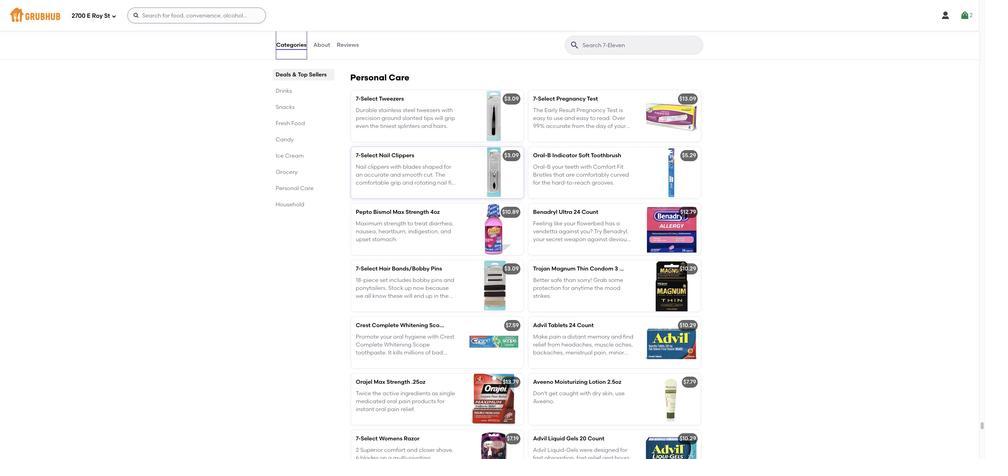 Task type: locate. For each thing, give the bounding box(es) containing it.
oral- for oral-b indicator soft toothbrush
[[534, 152, 548, 159]]

1 oral- from the top
[[534, 152, 548, 159]]

max right orajel
[[374, 379, 386, 386]]

0 vertical spatial up
[[405, 285, 412, 291]]

medicated
[[356, 398, 386, 405]]

0 vertical spatial grip
[[445, 115, 455, 122]]

0 vertical spatial a
[[617, 220, 620, 227]]

svg image
[[961, 11, 970, 20], [133, 12, 139, 19], [112, 14, 117, 18]]

7-select pregnancy test image
[[642, 90, 701, 142]]

7- down instant
[[356, 435, 361, 442]]

magnifying glass icon image
[[570, 40, 580, 50]]

1 $3.09 from the top
[[505, 96, 519, 102]]

1 horizontal spatial will
[[435, 115, 443, 122]]

strength up treat
[[406, 209, 429, 216]]

1 vertical spatial the
[[435, 171, 446, 178]]

the inside durable stainless steel tweezers with precision ground slanted tips will grip even the tiniest splinters and hairs.
[[370, 123, 379, 130]]

2 easy from the left
[[577, 115, 589, 122]]

for right designed
[[621, 447, 628, 453]]

pain down tablets on the right bottom of page
[[549, 333, 562, 340]]

and inside "18-piece set includes bobby pins and ponytailers. stock up now because we all know these will end up in the mystery spot they always seem to disappear to."
[[444, 277, 455, 283]]

0 vertical spatial gels
[[567, 435, 579, 442]]

and up 'aches,'
[[612, 333, 622, 340]]

were
[[580, 447, 593, 453]]

0 vertical spatial max
[[393, 209, 405, 216]]

from up period.
[[572, 123, 585, 130]]

count up the distant
[[577, 322, 594, 329]]

pain up "relief."
[[399, 398, 411, 405]]

24
[[574, 209, 581, 216], [570, 322, 576, 329]]

0 horizontal spatial nail
[[356, 163, 367, 170]]

1 horizontal spatial fast
[[577, 455, 587, 459]]

hard-
[[552, 180, 567, 186]]

for right the shaped
[[444, 163, 452, 170]]

select up "early" on the top right of the page
[[538, 96, 555, 102]]

svg image
[[942, 11, 951, 20]]

$3.09 for trojan
[[505, 266, 519, 272]]

select up clippers
[[361, 152, 378, 159]]

the inside twice the active ingredients as single medicated oral pain products for instant oral pain relief.
[[373, 390, 382, 397]]

as
[[432, 390, 438, 397]]

advil tablets 24 count image
[[642, 317, 701, 368]]

0 horizontal spatial personal
[[276, 185, 299, 192]]

the up medicated
[[373, 390, 382, 397]]

over
[[613, 115, 626, 122]]

1 vertical spatial pregnancy
[[577, 107, 606, 114]]

test up read.
[[587, 96, 598, 102]]

with inside 'nail clippers with blades shaped for an accurate and smooth cut.  the comfortable grip and rotating nail file offer optimal precision.'
[[391, 163, 402, 170]]

optimal
[[370, 188, 391, 194]]

make
[[534, 333, 548, 340]]

0 vertical spatial oral
[[387, 398, 397, 405]]

0 vertical spatial $10.29
[[680, 266, 697, 272]]

1 horizontal spatial use
[[616, 390, 625, 397]]

0 horizontal spatial a
[[563, 333, 566, 340]]

1 vertical spatial care
[[301, 185, 314, 192]]

2 vertical spatial $10.29
[[680, 435, 697, 442]]

2 horizontal spatial svg image
[[961, 11, 970, 20]]

7- up durable at the top left of page
[[356, 96, 361, 102]]

up left now
[[405, 285, 412, 291]]

feeling like your flowerbed has a vendetta against you? try benadryl, your secret weapon against devious daisies and corrupt carnations.
[[534, 220, 630, 251]]

personal up 7-select tweezers
[[351, 73, 387, 83]]

stock
[[389, 285, 404, 291]]

0 horizontal spatial svg image
[[112, 14, 117, 18]]

1 vertical spatial against
[[588, 236, 608, 243]]

relief down make at the bottom of the page
[[534, 341, 547, 348]]

7- up 18-
[[356, 266, 361, 272]]

2 button
[[961, 8, 974, 23]]

fresh food tab
[[276, 119, 332, 128]]

easy
[[534, 115, 546, 122], [577, 115, 589, 122]]

1 vertical spatial a
[[563, 333, 566, 340]]

0 vertical spatial from
[[572, 123, 585, 130]]

to left treat
[[408, 220, 413, 227]]

crest complete whitening scope 4.4oz
[[356, 322, 463, 329]]

0 horizontal spatial accurate
[[364, 171, 389, 178]]

advil left the liquid
[[534, 435, 547, 442]]

end
[[414, 293, 424, 300]]

twice the active ingredients as single medicated oral pain products for instant oral pain relief.
[[356, 390, 455, 413]]

from up backaches,
[[548, 341, 561, 348]]

your down the over
[[615, 123, 626, 130]]

b left indicator
[[548, 152, 551, 159]]

gels down "advil liquid gels 20 count"
[[567, 447, 579, 453]]

7-select womens razor image
[[465, 430, 524, 459]]

$3.09 for 7-
[[505, 96, 519, 102]]

personal
[[351, 73, 387, 83], [276, 185, 299, 192]]

a right has
[[617, 220, 620, 227]]

7- up 99%
[[534, 96, 538, 102]]

1 vertical spatial count
[[577, 322, 594, 329]]

personal inside tab
[[276, 185, 299, 192]]

and down result
[[565, 115, 575, 122]]

designed
[[594, 447, 619, 453]]

0 vertical spatial care
[[389, 73, 410, 83]]

soft
[[579, 152, 590, 159]]

0 vertical spatial test
[[587, 96, 598, 102]]

1 vertical spatial personal
[[276, 185, 299, 192]]

and down tips on the left top of page
[[422, 123, 432, 130]]

grooves.
[[592, 180, 615, 186]]

reviews
[[337, 42, 359, 48]]

1 vertical spatial oral-
[[534, 163, 548, 170]]

0 horizontal spatial personal care
[[276, 185, 314, 192]]

count for advil tablets 24 count
[[577, 322, 594, 329]]

up left in on the left bottom of the page
[[426, 293, 433, 300]]

0 horizontal spatial from
[[548, 341, 561, 348]]

count right 20
[[588, 435, 605, 442]]

with inside oral-b your teeth with comfort fit bristles that are comfortably curved for the hard-to-reach grooves.
[[581, 163, 592, 170]]

nail up an
[[356, 163, 367, 170]]

1 vertical spatial accurate
[[364, 171, 389, 178]]

7- for 7-select hair bands/bobby pins
[[356, 266, 361, 272]]

will inside "18-piece set includes bobby pins and ponytailers. stock up now because we all know these will end up in the mystery spot they always seem to disappear to."
[[404, 293, 413, 300]]

1 vertical spatial personal care
[[276, 185, 314, 192]]

womens
[[379, 435, 403, 442]]

products
[[412, 398, 436, 405]]

fresh
[[276, 120, 290, 127]]

will up always
[[404, 293, 413, 300]]

with inside durable stainless steel tweezers with precision ground slanted tips will grip even the tiniest splinters and hairs.
[[442, 107, 453, 114]]

0 vertical spatial nail
[[379, 152, 390, 159]]

Search for food, convenience, alcohol... search field
[[128, 8, 266, 23]]

1 vertical spatial use
[[616, 390, 625, 397]]

fast down were
[[577, 455, 587, 459]]

1 vertical spatial nail
[[356, 163, 367, 170]]

against down try
[[588, 236, 608, 243]]

count up the flowerbed
[[582, 209, 599, 216]]

the right in on the left bottom of the page
[[440, 293, 449, 300]]

strength up "active"
[[387, 379, 410, 386]]

0 vertical spatial pain
[[549, 333, 562, 340]]

0 vertical spatial personal care
[[351, 73, 410, 83]]

indigestion,
[[409, 228, 439, 235]]

0 horizontal spatial will
[[404, 293, 413, 300]]

strength
[[406, 209, 429, 216], [387, 379, 410, 386]]

read.
[[597, 115, 611, 122]]

and inside advil liquid-gels were designed for fast absorption, fast relief and hour
[[603, 455, 614, 459]]

the inside "18-piece set includes bobby pins and ponytailers. stock up now because we all know these will end up in the mystery spot they always seem to disappear to."
[[440, 293, 449, 300]]

1 horizontal spatial oral
[[387, 398, 397, 405]]

b inside oral-b your teeth with comfort fit bristles that are comfortably curved for the hard-to-reach grooves.
[[548, 163, 551, 170]]

select up piece
[[361, 266, 378, 272]]

bands/bobby
[[392, 266, 430, 272]]

2 b from the top
[[548, 163, 551, 170]]

1 horizontal spatial grip
[[445, 115, 455, 122]]

mystery
[[356, 301, 377, 308]]

from
[[572, 123, 585, 130], [548, 341, 561, 348]]

curved
[[611, 171, 630, 178]]

b up bristles
[[548, 163, 551, 170]]

1 vertical spatial $10.29
[[680, 322, 697, 329]]

nail inside 'nail clippers with blades shaped for an accurate and smooth cut.  the comfortable grip and rotating nail file offer optimal precision.'
[[356, 163, 367, 170]]

1 horizontal spatial care
[[389, 73, 410, 83]]

0 vertical spatial b
[[548, 152, 551, 159]]

$10.29
[[680, 266, 697, 272], [680, 322, 697, 329], [680, 435, 697, 442]]

1 vertical spatial grip
[[391, 180, 401, 186]]

sorry!
[[578, 277, 592, 283]]

a down advil tablets 24 count at right bottom
[[563, 333, 566, 340]]

advil up make at the bottom of the page
[[534, 322, 547, 329]]

0 horizontal spatial use
[[554, 115, 563, 122]]

0 horizontal spatial easy
[[534, 115, 546, 122]]

relief inside "make pain a distant memory and find relief from headaches, muscle aches, backaches, menstrual pain, minor arthritis and other joint pain."
[[534, 341, 547, 348]]

3
[[615, 266, 619, 272]]

pregnancy up result
[[557, 96, 586, 102]]

18-
[[356, 277, 364, 283]]

the down bristles
[[542, 180, 551, 186]]

1 $10.29 from the top
[[680, 266, 697, 272]]

0 vertical spatial advil
[[534, 322, 547, 329]]

relief down were
[[588, 455, 602, 459]]

3 advil from the top
[[534, 447, 547, 453]]

test inside the early result pregnancy test is easy to use and easy to read. over 99% accurate from the day of your expected period.
[[607, 107, 618, 114]]

0 vertical spatial strength
[[406, 209, 429, 216]]

personal down grocery
[[276, 185, 299, 192]]

oral- inside oral-b your teeth with comfort fit bristles that are comfortably curved for the hard-to-reach grooves.
[[534, 163, 548, 170]]

2 advil from the top
[[534, 435, 547, 442]]

candy
[[276, 136, 294, 143]]

with up comfortably
[[581, 163, 592, 170]]

0 horizontal spatial against
[[559, 228, 580, 235]]

safe
[[551, 277, 563, 283]]

0 horizontal spatial the
[[435, 171, 446, 178]]

vendetta
[[534, 228, 558, 235]]

tweezers
[[417, 107, 441, 114]]

1 vertical spatial up
[[426, 293, 433, 300]]

0 vertical spatial will
[[435, 115, 443, 122]]

0 horizontal spatial test
[[587, 96, 598, 102]]

24 right ultra
[[574, 209, 581, 216]]

advil for advil liquid gels 20 count
[[534, 435, 547, 442]]

vanilla cream filled cookies. button
[[351, 6, 524, 57]]

select up durable at the top left of page
[[361, 96, 378, 102]]

for down than
[[563, 285, 570, 291]]

a inside "make pain a distant memory and find relief from headaches, muscle aches, backaches, menstrual pain, minor arthritis and other joint pain."
[[563, 333, 566, 340]]

0 horizontal spatial relief
[[534, 341, 547, 348]]

and down "secret"
[[553, 244, 564, 251]]

oral down "active"
[[387, 398, 397, 405]]

2 vertical spatial advil
[[534, 447, 547, 453]]

your inside the early result pregnancy test is easy to use and easy to read. over 99% accurate from the day of your expected period.
[[615, 123, 626, 130]]

some
[[609, 277, 624, 283]]

0 horizontal spatial max
[[374, 379, 386, 386]]

tablets
[[548, 322, 568, 329]]

easy up 99%
[[534, 115, 546, 122]]

grip inside durable stainless steel tweezers with precision ground slanted tips will grip even the tiniest splinters and hairs.
[[445, 115, 455, 122]]

memory
[[588, 333, 610, 340]]

use down "early" on the top right of the page
[[554, 115, 563, 122]]

dry
[[593, 390, 601, 397]]

0 horizontal spatial fast
[[534, 455, 544, 459]]

1 vertical spatial advil
[[534, 435, 547, 442]]

the left day
[[586, 123, 595, 130]]

get
[[549, 390, 558, 397]]

for inside twice the active ingredients as single medicated oral pain products for instant oral pain relief.
[[438, 398, 445, 405]]

active
[[383, 390, 399, 397]]

includes
[[389, 277, 412, 283]]

advil left liquid-
[[534, 447, 547, 453]]

max
[[393, 209, 405, 216], [374, 379, 386, 386]]

with
[[442, 107, 453, 114], [391, 163, 402, 170], [581, 163, 592, 170], [580, 390, 591, 397]]

7- up an
[[356, 152, 361, 159]]

all
[[365, 293, 371, 300]]

7-select tweezers
[[356, 96, 404, 102]]

against up weapon
[[559, 228, 580, 235]]

stainless
[[379, 107, 402, 114]]

aveeno moisturizing lotion 2.5oz image
[[642, 374, 701, 425]]

grip up the hairs.
[[445, 115, 455, 122]]

1 vertical spatial b
[[548, 163, 551, 170]]

to right seem
[[440, 301, 446, 308]]

grip up precision.
[[391, 180, 401, 186]]

3 $3.09 from the top
[[505, 266, 519, 272]]

0 horizontal spatial care
[[301, 185, 314, 192]]

gels left 20
[[567, 435, 579, 442]]

1 horizontal spatial from
[[572, 123, 585, 130]]

personal care up 7-select tweezers
[[351, 73, 410, 83]]

cut.
[[424, 171, 434, 178]]

1 horizontal spatial personal care
[[351, 73, 410, 83]]

orajel
[[356, 379, 373, 386]]

1 horizontal spatial accurate
[[546, 123, 571, 130]]

for down as
[[438, 398, 445, 405]]

vanilla
[[356, 22, 374, 29]]

0 vertical spatial use
[[554, 115, 563, 122]]

max up strength
[[393, 209, 405, 216]]

and down the diarrhea,
[[441, 228, 451, 235]]

1 horizontal spatial relief
[[588, 455, 602, 459]]

2 $3.09 from the top
[[505, 152, 519, 159]]

0 horizontal spatial up
[[405, 285, 412, 291]]

1 horizontal spatial test
[[607, 107, 618, 114]]

personal care tab
[[276, 184, 332, 192]]

to inside maximum strength to treat diarrhea, nausea, heartburn, indigestion, and upset stomach.
[[408, 220, 413, 227]]

$7.59
[[506, 322, 519, 329]]

personal care up household
[[276, 185, 314, 192]]

0 vertical spatial 24
[[574, 209, 581, 216]]

tweezers
[[379, 96, 404, 102]]

your inside oral-b your teeth with comfort fit bristles that are comfortably curved for the hard-to-reach grooves.
[[552, 163, 564, 170]]

0 vertical spatial count
[[582, 209, 599, 216]]

advil for advil tablets 24 count
[[534, 322, 547, 329]]

select
[[361, 96, 378, 102], [538, 96, 555, 102], [361, 152, 378, 159], [361, 266, 378, 272], [361, 435, 378, 442]]

1 vertical spatial $3.09
[[505, 152, 519, 159]]

nail up clippers
[[379, 152, 390, 159]]

relief.
[[401, 406, 415, 413]]

fast left absorption,
[[534, 455, 544, 459]]

pregnancy up read.
[[577, 107, 606, 114]]

durable stainless steel tweezers with precision ground slanted tips will grip even the tiniest splinters and hairs.
[[356, 107, 455, 130]]

0 vertical spatial relief
[[534, 341, 547, 348]]

rotating
[[415, 180, 436, 186]]

slanted
[[403, 115, 423, 122]]

drinks tab
[[276, 87, 332, 95]]

snacks tab
[[276, 103, 332, 111]]

1 b from the top
[[548, 152, 551, 159]]

oral down medicated
[[376, 406, 386, 413]]

0 horizontal spatial grip
[[391, 180, 401, 186]]

Search 7-Eleven search field
[[582, 42, 701, 49]]

candy tab
[[276, 135, 332, 144]]

trojan
[[534, 266, 551, 272]]

the down 'grab'
[[595, 285, 604, 291]]

try
[[595, 228, 602, 235]]

1 horizontal spatial easy
[[577, 115, 589, 122]]

the inside better safe than sorry! grab some protection for anytime the mood strikes.
[[595, 285, 604, 291]]

categories button
[[276, 31, 307, 59]]

to.
[[385, 309, 392, 316]]

for inside 'nail clippers with blades shaped for an accurate and smooth cut.  the comfortable grip and rotating nail file offer optimal precision.'
[[444, 163, 452, 170]]

condom
[[590, 266, 614, 272]]

2 vertical spatial $3.09
[[505, 266, 519, 272]]

about
[[314, 42, 330, 48]]

vanilla cream filled cookies.
[[356, 22, 430, 29]]

test left is
[[607, 107, 618, 114]]

0 vertical spatial accurate
[[546, 123, 571, 130]]

magnum
[[552, 266, 576, 272]]

that
[[554, 171, 565, 178]]

1 horizontal spatial personal
[[351, 73, 387, 83]]

care down grocery tab
[[301, 185, 314, 192]]

0 vertical spatial $3.09
[[505, 96, 519, 102]]

1 horizontal spatial up
[[426, 293, 433, 300]]

1 advil from the top
[[534, 322, 547, 329]]

1 vertical spatial 24
[[570, 322, 576, 329]]

teeth
[[565, 163, 580, 170]]

comfortably
[[577, 171, 610, 178]]

1 vertical spatial test
[[607, 107, 618, 114]]

personal care inside tab
[[276, 185, 314, 192]]

accurate down clippers
[[364, 171, 389, 178]]

accurate up period.
[[546, 123, 571, 130]]

1 vertical spatial oral
[[376, 406, 386, 413]]

24 for ultra
[[574, 209, 581, 216]]

for inside better safe than sorry! grab some protection for anytime the mood strikes.
[[563, 285, 570, 291]]

will up the hairs.
[[435, 115, 443, 122]]

1 horizontal spatial the
[[534, 107, 544, 114]]

cream
[[375, 22, 393, 29]]

e
[[87, 12, 91, 19]]

the inside the early result pregnancy test is easy to use and easy to read. over 99% accurate from the day of your expected period.
[[586, 123, 595, 130]]

select left womens
[[361, 435, 378, 442]]

the up nail on the top of the page
[[435, 171, 446, 178]]

with up the hairs.
[[442, 107, 453, 114]]

grab
[[594, 277, 608, 283]]

2 oral- from the top
[[534, 163, 548, 170]]

1 horizontal spatial a
[[617, 220, 620, 227]]

1 vertical spatial will
[[404, 293, 413, 300]]

advil inside advil liquid-gels were designed for fast absorption, fast relief and hour
[[534, 447, 547, 453]]

and right pins
[[444, 277, 455, 283]]

corrupt
[[565, 244, 585, 251]]

accurate inside the early result pregnancy test is easy to use and easy to read. over 99% accurate from the day of your expected period.
[[546, 123, 571, 130]]

1 horizontal spatial nail
[[379, 152, 390, 159]]

with left dry
[[580, 390, 591, 397]]

easy up period.
[[577, 115, 589, 122]]

minor
[[609, 349, 625, 356]]

0 vertical spatial the
[[534, 107, 544, 114]]

2 $10.29 from the top
[[680, 322, 697, 329]]

24 up the distant
[[570, 322, 576, 329]]

the left "early" on the top right of the page
[[534, 107, 544, 114]]

and left smooth
[[390, 171, 401, 178]]

1 vertical spatial from
[[548, 341, 561, 348]]

and down designed
[[603, 455, 614, 459]]

3 $10.29 from the top
[[680, 435, 697, 442]]

with down clippers
[[391, 163, 402, 170]]

pain left "relief."
[[388, 406, 400, 413]]

your up that
[[552, 163, 564, 170]]

the down precision
[[370, 123, 379, 130]]

gels inside advil liquid-gels were designed for fast absorption, fast relief and hour
[[567, 447, 579, 453]]

deals & top sellers tab
[[276, 71, 332, 79]]

gels for liquid-
[[567, 447, 579, 453]]

use right skin,
[[616, 390, 625, 397]]

for down bristles
[[534, 180, 541, 186]]

$12.79
[[681, 209, 697, 216]]

these
[[388, 293, 403, 300]]

care up tweezers
[[389, 73, 410, 83]]

count
[[582, 209, 599, 216], [577, 322, 594, 329], [588, 435, 605, 442]]

1 vertical spatial relief
[[588, 455, 602, 459]]

count for benadryl ultra 24 count
[[582, 209, 599, 216]]

and
[[565, 115, 575, 122], [422, 123, 432, 130], [390, 171, 401, 178], [403, 180, 413, 186], [441, 228, 451, 235], [553, 244, 564, 251], [444, 277, 455, 283], [612, 333, 622, 340], [556, 357, 566, 364], [603, 455, 614, 459]]



Task type: vqa. For each thing, say whether or not it's contained in the screenshot.


Task type: describe. For each thing, give the bounding box(es) containing it.
trojan magnum thin condom 3 pack image
[[642, 260, 701, 312]]

1 horizontal spatial svg image
[[133, 12, 139, 19]]

$7.19
[[507, 435, 519, 442]]

1 vertical spatial strength
[[387, 379, 410, 386]]

spot
[[379, 301, 390, 308]]

drinks
[[276, 88, 292, 94]]

ingredients
[[401, 390, 431, 397]]

find
[[624, 333, 634, 340]]

7- for 7-select nail clippers
[[356, 152, 361, 159]]

select for nail
[[361, 152, 378, 159]]

daisies
[[534, 244, 552, 251]]

benadryl,
[[604, 228, 629, 235]]

pepto bismol max strength 4oz image
[[465, 204, 524, 255]]

the inside oral-b your teeth with comfort fit bristles that are comfortably curved for the hard-to-reach grooves.
[[542, 180, 551, 186]]

the inside the early result pregnancy test is easy to use and easy to read. over 99% accurate from the day of your expected period.
[[534, 107, 544, 114]]

with inside don't get caught with dry skin, use aveeno.
[[580, 390, 591, 397]]

clippers
[[392, 152, 415, 159]]

lotion
[[589, 379, 606, 386]]

will inside durable stainless steel tweezers with precision ground slanted tips will grip even the tiniest splinters and hairs.
[[435, 115, 443, 122]]

b for indicator
[[548, 152, 551, 159]]

care inside personal care tab
[[301, 185, 314, 192]]

$3.09 for oral-
[[505, 152, 519, 159]]

advil for advil liquid-gels were designed for fast absorption, fast relief and hour
[[534, 447, 547, 453]]

tiniest
[[380, 123, 397, 130]]

0 vertical spatial against
[[559, 228, 580, 235]]

oral-b indicator soft toothbrush image
[[642, 147, 701, 199]]

orajel max strength .25oz
[[356, 379, 426, 386]]

1 fast from the left
[[534, 455, 544, 459]]

select for 18-
[[361, 266, 378, 272]]

they
[[392, 301, 403, 308]]

a inside "feeling like your flowerbed has a vendetta against you? try benadryl, your secret weapon against devious daisies and corrupt carnations."
[[617, 220, 620, 227]]

and left other
[[556, 357, 566, 364]]

2 vertical spatial pain
[[388, 406, 400, 413]]

to down "early" on the top right of the page
[[547, 115, 553, 122]]

advil liquid gels 20 count image
[[642, 430, 701, 459]]

1 easy from the left
[[534, 115, 546, 122]]

pregnancy inside the early result pregnancy test is easy to use and easy to read. over 99% accurate from the day of your expected period.
[[577, 107, 606, 114]]

1 horizontal spatial against
[[588, 236, 608, 243]]

we
[[356, 293, 364, 300]]

svg image inside 2 button
[[961, 11, 970, 20]]

2 fast from the left
[[577, 455, 587, 459]]

from inside the early result pregnancy test is easy to use and easy to read. over 99% accurate from the day of your expected period.
[[572, 123, 585, 130]]

crest complete whitening scope 4.4oz image
[[465, 317, 524, 368]]

benadryl
[[534, 209, 558, 216]]

heartburn,
[[379, 228, 407, 235]]

offer
[[356, 188, 369, 194]]

hair
[[379, 266, 391, 272]]

liquid
[[549, 435, 565, 442]]

grocery
[[276, 169, 298, 175]]

thin
[[577, 266, 589, 272]]

disappear
[[356, 309, 384, 316]]

crest
[[356, 322, 371, 329]]

trojan magnum thin condom 3 pack
[[534, 266, 634, 272]]

the early result pregnancy test is easy to use and easy to read. over 99% accurate from the day of your expected period.
[[534, 107, 626, 138]]

24 for tablets
[[570, 322, 576, 329]]

select for the
[[538, 96, 555, 102]]

orajel max strength .25oz image
[[465, 374, 524, 425]]

0 vertical spatial personal
[[351, 73, 387, 83]]

like
[[554, 220, 563, 227]]

to inside "18-piece set includes bobby pins and ponytailers. stock up now because we all know these will end up in the mystery spot they always seem to disappear to."
[[440, 301, 446, 308]]

maximum
[[356, 220, 383, 227]]

$5.29
[[683, 152, 697, 159]]

result
[[559, 107, 576, 114]]

and inside maximum strength to treat diarrhea, nausea, heartburn, indigestion, and upset stomach.
[[441, 228, 451, 235]]

stomach.
[[372, 236, 398, 243]]

7-select hair bands/bobby pins image
[[465, 260, 524, 312]]

grip inside 'nail clippers with blades shaped for an accurate and smooth cut.  the comfortable grip and rotating nail file offer optimal precision.'
[[391, 180, 401, 186]]

strength
[[384, 220, 407, 227]]

sellers
[[309, 71, 327, 78]]

headaches,
[[562, 341, 594, 348]]

use inside don't get caught with dry skin, use aveeno.
[[616, 390, 625, 397]]

arthritis
[[534, 357, 554, 364]]

comfortable
[[356, 180, 389, 186]]

oral-b indicator soft toothbrush
[[534, 152, 622, 159]]

nail clippers with blades shaped for an accurate and smooth cut.  the comfortable grip and rotating nail file offer optimal precision.
[[356, 163, 457, 194]]

menstrual
[[566, 349, 593, 356]]

hairs.
[[434, 123, 448, 130]]

for inside oral-b your teeth with comfort fit bristles that are comfortably curved for the hard-to-reach grooves.
[[534, 180, 541, 186]]

piece
[[364, 277, 379, 283]]

pepto bismol max strength 4oz
[[356, 209, 440, 216]]

to-
[[567, 180, 575, 186]]

instant
[[356, 406, 375, 413]]

for inside advil liquid-gels were designed for fast absorption, fast relief and hour
[[621, 447, 628, 453]]

1 vertical spatial pain
[[399, 398, 411, 405]]

is
[[619, 107, 623, 114]]

anytime
[[572, 285, 594, 291]]

b for your
[[548, 163, 551, 170]]

relief inside advil liquid-gels were designed for fast absorption, fast relief and hour
[[588, 455, 602, 459]]

1 horizontal spatial max
[[393, 209, 405, 216]]

.25oz
[[412, 379, 426, 386]]

to left read.
[[591, 115, 596, 122]]

$10.89
[[503, 209, 519, 216]]

make pain a distant memory and find relief from headaches, muscle aches, backaches, menstrual pain, minor arthritis and other joint pain.
[[534, 333, 634, 364]]

$10.29 for better safe than sorry! grab some protection for anytime the mood strikes.
[[680, 266, 697, 272]]

7- for 7-select womens razor
[[356, 435, 361, 442]]

clippers
[[368, 163, 389, 170]]

pins
[[431, 266, 442, 272]]

99%
[[534, 123, 545, 130]]

deals & top sellers
[[276, 71, 327, 78]]

devious
[[609, 236, 630, 243]]

distant
[[568, 333, 587, 340]]

from inside "make pain a distant memory and find relief from headaches, muscle aches, backaches, menstrual pain, minor arthritis and other joint pain."
[[548, 341, 561, 348]]

nail
[[438, 180, 447, 186]]

and inside durable stainless steel tweezers with precision ground slanted tips will grip even the tiniest splinters and hairs.
[[422, 123, 432, 130]]

better safe than sorry! grab some protection for anytime the mood strikes.
[[534, 277, 624, 300]]

$10.29 for advil liquid-gels were designed for fast absorption, fast relief and hour
[[680, 435, 697, 442]]

you?
[[581, 228, 593, 235]]

7-select nail clippers image
[[465, 147, 524, 199]]

and up precision.
[[403, 180, 413, 186]]

18-piece set includes bobby pins and ponytailers. stock up now because we all know these will end up in the mystery spot they always seem to disappear to.
[[356, 277, 455, 316]]

benadryl ultra 24 count image
[[642, 204, 701, 255]]

main navigation navigation
[[0, 0, 980, 31]]

than
[[564, 277, 577, 283]]

skin,
[[603, 390, 615, 397]]

top
[[298, 71, 308, 78]]

ice cream tab
[[276, 152, 332, 160]]

7- for 7-select pregnancy test
[[534, 96, 538, 102]]

fresh food
[[276, 120, 305, 127]]

early
[[545, 107, 558, 114]]

grocery tab
[[276, 168, 332, 176]]

7-select womens razor
[[356, 435, 420, 442]]

the inside 'nail clippers with blades shaped for an accurate and smooth cut.  the comfortable grip and rotating nail file offer optimal precision.'
[[435, 171, 446, 178]]

7-select vanilla sandwich cookie 13oz image
[[465, 6, 524, 57]]

0 vertical spatial pregnancy
[[557, 96, 586, 102]]

maximum strength to treat diarrhea, nausea, heartburn, indigestion, and upset stomach.
[[356, 220, 454, 243]]

2 vertical spatial count
[[588, 435, 605, 442]]

1 vertical spatial max
[[374, 379, 386, 386]]

oral- for oral-b your teeth with comfort fit bristles that are comfortably curved for the hard-to-reach grooves.
[[534, 163, 548, 170]]

pain inside "make pain a distant memory and find relief from headaches, muscle aches, backaches, menstrual pain, minor arthritis and other joint pain."
[[549, 333, 562, 340]]

use inside the early result pregnancy test is easy to use and easy to read. over 99% accurate from the day of your expected period.
[[554, 115, 563, 122]]

toothbrush
[[591, 152, 622, 159]]

$13.79
[[503, 379, 519, 386]]

strikes.
[[534, 293, 552, 300]]

7- for 7-select tweezers
[[356, 96, 361, 102]]

blades
[[403, 163, 421, 170]]

now
[[413, 285, 425, 291]]

household tab
[[276, 200, 332, 209]]

flowerbed
[[577, 220, 604, 227]]

has
[[606, 220, 615, 227]]

protection
[[534, 285, 562, 291]]

0 horizontal spatial oral
[[376, 406, 386, 413]]

7-select tweezers image
[[465, 90, 524, 142]]

select for durable
[[361, 96, 378, 102]]

$10.29 for make pain a distant memory and find relief from headaches, muscle aches, backaches, menstrual pain, minor arthritis and other joint pain.
[[680, 322, 697, 329]]

and inside the early result pregnancy test is easy to use and easy to read. over 99% accurate from the day of your expected period.
[[565, 115, 575, 122]]

about button
[[313, 31, 331, 59]]

your right "like"
[[564, 220, 576, 227]]

ultra
[[559, 209, 573, 216]]

smooth
[[402, 171, 423, 178]]

your up daisies
[[534, 236, 545, 243]]

food
[[292, 120, 305, 127]]

complete
[[372, 322, 399, 329]]

precision.
[[392, 188, 418, 194]]

and inside "feeling like your flowerbed has a vendetta against you? try benadryl, your secret weapon against devious daisies and corrupt carnations."
[[553, 244, 564, 251]]

expected
[[534, 131, 559, 138]]

whitening
[[400, 322, 428, 329]]

treat
[[415, 220, 428, 227]]

durable
[[356, 107, 377, 114]]

pack
[[620, 266, 634, 272]]

mood
[[605, 285, 621, 291]]

gels for liquid
[[567, 435, 579, 442]]

accurate inside 'nail clippers with blades shaped for an accurate and smooth cut.  the comfortable grip and rotating nail file offer optimal precision.'
[[364, 171, 389, 178]]



